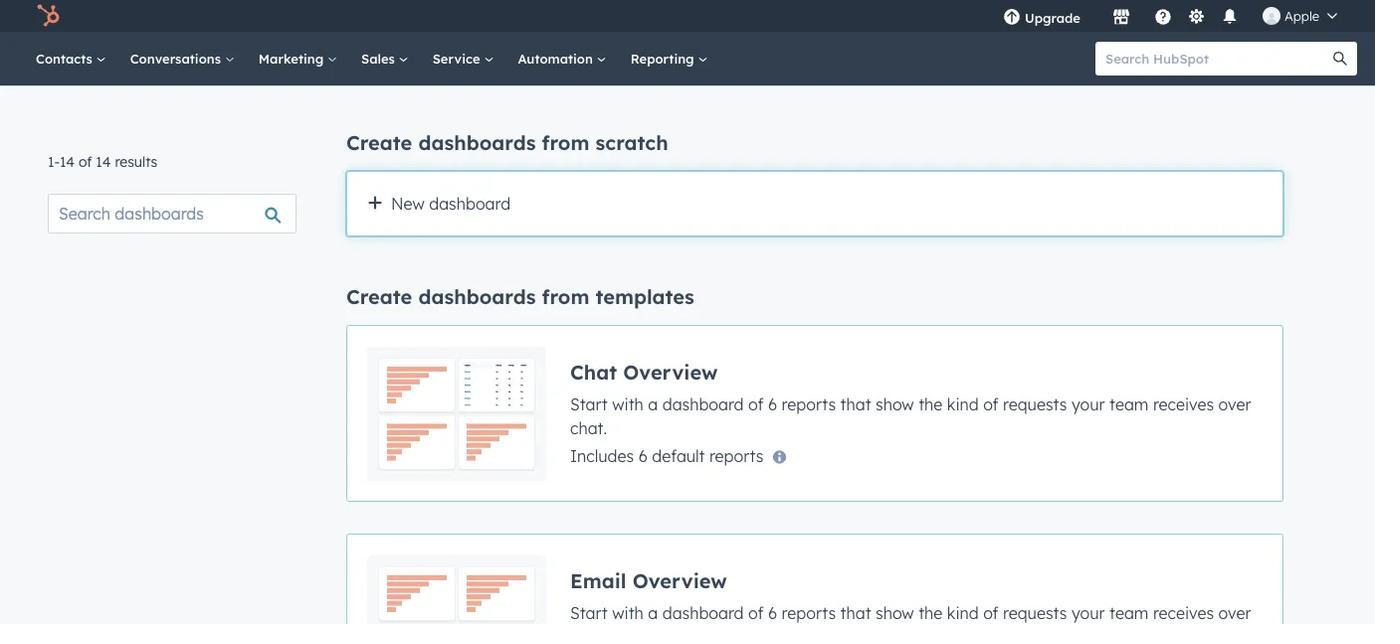 Task type: locate. For each thing, give the bounding box(es) containing it.
create
[[346, 130, 412, 155], [346, 285, 412, 309]]

0 vertical spatial team
[[1110, 395, 1149, 414]]

1 vertical spatial dashboards
[[418, 285, 536, 309]]

reports inside the "chat overview start with a dashboard of 6 reports that show the kind of requests your team receives over chat."
[[782, 395, 836, 414]]

automation
[[518, 50, 597, 67]]

that inside email overview start with a dashboard of 6 reports that show the kind of requests your team receives over
[[840, 604, 871, 623]]

team inside the "chat overview start with a dashboard of 6 reports that show the kind of requests your team receives over chat."
[[1110, 395, 1149, 414]]

your
[[1072, 395, 1105, 414], [1072, 604, 1105, 623]]

1 vertical spatial dashboard
[[662, 395, 744, 414]]

marketing link
[[247, 32, 349, 86]]

dashboard
[[429, 194, 511, 214], [662, 395, 744, 414], [662, 604, 744, 623]]

6 for email
[[768, 604, 777, 623]]

1 vertical spatial over
[[1219, 604, 1251, 623]]

Search HubSpot search field
[[1096, 42, 1339, 76]]

start for chat
[[570, 395, 608, 414]]

2 create from the top
[[346, 285, 412, 309]]

the for email
[[919, 604, 943, 623]]

1 create from the top
[[346, 130, 412, 155]]

dashboard inside the "chat overview start with a dashboard of 6 reports that show the kind of requests your team receives over chat."
[[662, 395, 744, 414]]

1 start from the top
[[570, 395, 608, 414]]

overview inside email overview start with a dashboard of 6 reports that show the kind of requests your team receives over
[[633, 569, 727, 594]]

reporting link
[[619, 32, 720, 86]]

over inside the "chat overview start with a dashboard of 6 reports that show the kind of requests your team receives over chat."
[[1219, 395, 1251, 414]]

search button
[[1324, 42, 1357, 76]]

2 receives from the top
[[1153, 604, 1214, 623]]

2 your from the top
[[1072, 604, 1105, 623]]

settings image
[[1188, 8, 1206, 26]]

0 vertical spatial the
[[919, 395, 943, 414]]

apple button
[[1251, 0, 1349, 32]]

2 start from the top
[[570, 604, 608, 623]]

0 vertical spatial overview
[[623, 360, 718, 385]]

1 vertical spatial requests
[[1003, 604, 1067, 623]]

6 inside the "chat overview start with a dashboard of 6 reports that show the kind of requests your team receives over chat."
[[768, 395, 777, 414]]

help button
[[1146, 0, 1180, 32]]

1 a from the top
[[648, 395, 658, 414]]

with
[[612, 395, 644, 414], [612, 604, 644, 623]]

2 show from the top
[[876, 604, 914, 623]]

new dashboard
[[391, 194, 511, 214]]

1 vertical spatial from
[[542, 285, 590, 309]]

a
[[648, 395, 658, 414], [648, 604, 658, 623]]

that for email
[[840, 604, 871, 623]]

2 from from the top
[[542, 285, 590, 309]]

1 vertical spatial kind
[[947, 604, 979, 623]]

1 your from the top
[[1072, 395, 1105, 414]]

0 vertical spatial kind
[[947, 395, 979, 414]]

6
[[768, 395, 777, 414], [639, 446, 648, 466], [768, 604, 777, 623]]

1 vertical spatial receives
[[1153, 604, 1214, 623]]

2 that from the top
[[840, 604, 871, 623]]

2 team from the top
[[1110, 604, 1149, 623]]

overview right 'chat'
[[623, 360, 718, 385]]

1-
[[48, 153, 60, 171]]

that inside the "chat overview start with a dashboard of 6 reports that show the kind of requests your team receives over chat."
[[840, 395, 871, 414]]

conversations
[[130, 50, 225, 67]]

1 kind from the top
[[947, 395, 979, 414]]

conversations link
[[118, 32, 247, 86]]

automation link
[[506, 32, 619, 86]]

over for chat
[[1219, 395, 1251, 414]]

show inside the "chat overview start with a dashboard of 6 reports that show the kind of requests your team receives over chat."
[[876, 395, 914, 414]]

start
[[570, 395, 608, 414], [570, 604, 608, 623]]

from for scratch
[[542, 130, 590, 155]]

with inside the "chat overview start with a dashboard of 6 reports that show the kind of requests your team receives over chat."
[[612, 395, 644, 414]]

0 vertical spatial 6
[[768, 395, 777, 414]]

0 vertical spatial show
[[876, 395, 914, 414]]

1 vertical spatial reports
[[710, 446, 764, 466]]

marketing
[[259, 50, 327, 67]]

0 vertical spatial requests
[[1003, 395, 1067, 414]]

1 the from the top
[[919, 395, 943, 414]]

1 vertical spatial start
[[570, 604, 608, 623]]

1 with from the top
[[612, 395, 644, 414]]

the inside email overview start with a dashboard of 6 reports that show the kind of requests your team receives over
[[919, 604, 943, 623]]

14
[[60, 153, 75, 171], [96, 153, 111, 171]]

kind
[[947, 395, 979, 414], [947, 604, 979, 623]]

0 vertical spatial that
[[840, 395, 871, 414]]

from left templates
[[542, 285, 590, 309]]

that for chat
[[840, 395, 871, 414]]

1-14 of 14 results
[[48, 153, 158, 171]]

2 none checkbox from the top
[[346, 534, 1284, 625]]

kind for chat
[[947, 395, 979, 414]]

0 vertical spatial dashboards
[[418, 130, 536, 155]]

team for chat
[[1110, 395, 1149, 414]]

requests inside email overview start with a dashboard of 6 reports that show the kind of requests your team receives over
[[1003, 604, 1067, 623]]

team for email
[[1110, 604, 1149, 623]]

6 for chat
[[768, 395, 777, 414]]

0 vertical spatial over
[[1219, 395, 1251, 414]]

team inside email overview start with a dashboard of 6 reports that show the kind of requests your team receives over
[[1110, 604, 1149, 623]]

1 vertical spatial create
[[346, 285, 412, 309]]

the
[[919, 395, 943, 414], [919, 604, 943, 623]]

1 receives from the top
[[1153, 395, 1214, 414]]

overview right email on the bottom left
[[633, 569, 727, 594]]

with down email on the bottom left
[[612, 604, 644, 623]]

1 vertical spatial that
[[840, 604, 871, 623]]

2 vertical spatial reports
[[782, 604, 836, 623]]

from for templates
[[542, 285, 590, 309]]

of
[[79, 153, 92, 171], [748, 395, 764, 414], [983, 395, 999, 414], [748, 604, 764, 623], [983, 604, 999, 623]]

0 vertical spatial your
[[1072, 395, 1105, 414]]

1 vertical spatial team
[[1110, 604, 1149, 623]]

2 kind from the top
[[947, 604, 979, 623]]

dashboards for scratch
[[418, 130, 536, 155]]

None checkbox
[[346, 325, 1284, 503], [346, 534, 1284, 625]]

2 a from the top
[[648, 604, 658, 623]]

chat overview start with a dashboard of 6 reports that show the kind of requests your team receives over chat.
[[570, 360, 1251, 438]]

2 with from the top
[[612, 604, 644, 623]]

overview
[[623, 360, 718, 385], [633, 569, 727, 594]]

0 vertical spatial create
[[346, 130, 412, 155]]

start inside email overview start with a dashboard of 6 reports that show the kind of requests your team receives over
[[570, 604, 608, 623]]

reporting
[[631, 50, 698, 67]]

new
[[391, 194, 425, 214]]

create for create dashboards from templates
[[346, 285, 412, 309]]

none checkbox containing email overview
[[346, 534, 1284, 625]]

0 vertical spatial none checkbox
[[346, 325, 1284, 503]]

2 14 from the left
[[96, 153, 111, 171]]

1 requests from the top
[[1003, 395, 1067, 414]]

0 vertical spatial start
[[570, 395, 608, 414]]

1 show from the top
[[876, 395, 914, 414]]

reports for chat
[[782, 395, 836, 414]]

reports inside email overview start with a dashboard of 6 reports that show the kind of requests your team receives over
[[782, 604, 836, 623]]

show for email
[[876, 604, 914, 623]]

1 from from the top
[[542, 130, 590, 155]]

0 horizontal spatial 14
[[60, 153, 75, 171]]

requests for chat
[[1003, 395, 1067, 414]]

start up chat.
[[570, 395, 608, 414]]

1 vertical spatial your
[[1072, 604, 1105, 623]]

1 vertical spatial with
[[612, 604, 644, 623]]

kind inside email overview start with a dashboard of 6 reports that show the kind of requests your team receives over
[[947, 604, 979, 623]]

chat
[[570, 360, 617, 385]]

create down new
[[346, 285, 412, 309]]

kind for email
[[947, 604, 979, 623]]

1 vertical spatial none checkbox
[[346, 534, 1284, 625]]

menu
[[989, 0, 1351, 32]]

your for email
[[1072, 604, 1105, 623]]

a for chat
[[648, 395, 658, 414]]

dashboards up new dashboard
[[418, 130, 536, 155]]

start down email on the bottom left
[[570, 604, 608, 623]]

none checkbox containing chat overview
[[346, 325, 1284, 503]]

reports
[[782, 395, 836, 414], [710, 446, 764, 466], [782, 604, 836, 623]]

1 vertical spatial show
[[876, 604, 914, 623]]

over
[[1219, 395, 1251, 414], [1219, 604, 1251, 623]]

email
[[570, 569, 627, 594]]

your inside the "chat overview start with a dashboard of 6 reports that show the kind of requests your team receives over chat."
[[1072, 395, 1105, 414]]

team
[[1110, 395, 1149, 414], [1110, 604, 1149, 623]]

1 dashboards from the top
[[418, 130, 536, 155]]

help image
[[1154, 9, 1172, 27]]

with inside email overview start with a dashboard of 6 reports that show the kind of requests your team receives over
[[612, 604, 644, 623]]

email overview start with a dashboard of 6 reports that show the kind of requests your team receives over
[[570, 569, 1251, 625]]

2 dashboards from the top
[[418, 285, 536, 309]]

show
[[876, 395, 914, 414], [876, 604, 914, 623]]

over inside email overview start with a dashboard of 6 reports that show the kind of requests your team receives over
[[1219, 604, 1251, 623]]

2 vertical spatial dashboard
[[662, 604, 744, 623]]

upgrade
[[1025, 9, 1081, 26]]

overview for chat
[[623, 360, 718, 385]]

overview inside the "chat overview start with a dashboard of 6 reports that show the kind of requests your team receives over chat."
[[623, 360, 718, 385]]

requests inside the "chat overview start with a dashboard of 6 reports that show the kind of requests your team receives over chat."
[[1003, 395, 1067, 414]]

dashboards down new dashboard
[[418, 285, 536, 309]]

from
[[542, 130, 590, 155], [542, 285, 590, 309]]

start for email
[[570, 604, 608, 623]]

that
[[840, 395, 871, 414], [840, 604, 871, 623]]

0 vertical spatial with
[[612, 395, 644, 414]]

service
[[433, 50, 484, 67]]

start inside the "chat overview start with a dashboard of 6 reports that show the kind of requests your team receives over chat."
[[570, 395, 608, 414]]

a inside email overview start with a dashboard of 6 reports that show the kind of requests your team receives over
[[648, 604, 658, 623]]

New dashboard checkbox
[[346, 171, 1284, 237]]

bob builder image
[[1263, 7, 1281, 25]]

dashboard for email
[[662, 604, 744, 623]]

receives inside the "chat overview start with a dashboard of 6 reports that show the kind of requests your team receives over chat."
[[1153, 395, 1214, 414]]

1 vertical spatial the
[[919, 604, 943, 623]]

the inside the "chat overview start with a dashboard of 6 reports that show the kind of requests your team receives over chat."
[[919, 395, 943, 414]]

with down 'chat'
[[612, 395, 644, 414]]

receives for email
[[1153, 604, 1214, 623]]

receives inside email overview start with a dashboard of 6 reports that show the kind of requests your team receives over
[[1153, 604, 1214, 623]]

0 vertical spatial reports
[[782, 395, 836, 414]]

1 none checkbox from the top
[[346, 325, 1284, 503]]

marketplaces button
[[1101, 0, 1142, 32]]

2 vertical spatial 6
[[768, 604, 777, 623]]

show inside email overview start with a dashboard of 6 reports that show the kind of requests your team receives over
[[876, 604, 914, 623]]

2 over from the top
[[1219, 604, 1251, 623]]

1 vertical spatial a
[[648, 604, 658, 623]]

notifications button
[[1213, 0, 1247, 32]]

from left scratch
[[542, 130, 590, 155]]

with for email
[[612, 604, 644, 623]]

dashboards
[[418, 130, 536, 155], [418, 285, 536, 309]]

1 horizontal spatial 14
[[96, 153, 111, 171]]

apple
[[1285, 7, 1320, 24]]

1 that from the top
[[840, 395, 871, 414]]

requests
[[1003, 395, 1067, 414], [1003, 604, 1067, 623]]

create for create dashboards from scratch
[[346, 130, 412, 155]]

1 team from the top
[[1110, 395, 1149, 414]]

results
[[115, 153, 158, 171]]

Search search field
[[48, 194, 297, 234]]

dashboard inside email overview start with a dashboard of 6 reports that show the kind of requests your team receives over
[[662, 604, 744, 623]]

2 requests from the top
[[1003, 604, 1067, 623]]

show for chat
[[876, 395, 914, 414]]

0 vertical spatial receives
[[1153, 395, 1214, 414]]

your for chat
[[1072, 395, 1105, 414]]

0 vertical spatial a
[[648, 395, 658, 414]]

create dashboards from templates
[[346, 285, 695, 309]]

kind inside the "chat overview start with a dashboard of 6 reports that show the kind of requests your team receives over chat."
[[947, 395, 979, 414]]

0 vertical spatial from
[[542, 130, 590, 155]]

create up new
[[346, 130, 412, 155]]

1 14 from the left
[[60, 153, 75, 171]]

6 inside email overview start with a dashboard of 6 reports that show the kind of requests your team receives over
[[768, 604, 777, 623]]

your inside email overview start with a dashboard of 6 reports that show the kind of requests your team receives over
[[1072, 604, 1105, 623]]

2 the from the top
[[919, 604, 943, 623]]

a inside the "chat overview start with a dashboard of 6 reports that show the kind of requests your team receives over chat."
[[648, 395, 658, 414]]

1 vertical spatial overview
[[633, 569, 727, 594]]

1 over from the top
[[1219, 395, 1251, 414]]

receives
[[1153, 395, 1214, 414], [1153, 604, 1214, 623]]



Task type: describe. For each thing, give the bounding box(es) containing it.
includes
[[570, 446, 634, 466]]

over for email
[[1219, 604, 1251, 623]]

1 vertical spatial 6
[[639, 446, 648, 466]]

settings link
[[1184, 5, 1209, 26]]

default
[[652, 446, 705, 466]]

sales link
[[349, 32, 421, 86]]

service link
[[421, 32, 506, 86]]

hubspot link
[[24, 4, 75, 28]]

contacts
[[36, 50, 96, 67]]

the for chat
[[919, 395, 943, 414]]

a for email
[[648, 604, 658, 623]]

email overview image
[[367, 555, 546, 625]]

hubspot image
[[36, 4, 60, 28]]

includes 6 default reports
[[570, 446, 764, 466]]

0 vertical spatial dashboard
[[429, 194, 511, 214]]

reports for email
[[782, 604, 836, 623]]

requests for email
[[1003, 604, 1067, 623]]

none checkbox chat overview
[[346, 325, 1284, 503]]

with for chat
[[612, 395, 644, 414]]

chat.
[[570, 418, 607, 438]]

none checkbox email overview
[[346, 534, 1284, 625]]

contacts link
[[24, 32, 118, 86]]

templates
[[596, 285, 695, 309]]

upgrade image
[[1003, 9, 1021, 27]]

create dashboards from scratch
[[346, 130, 668, 155]]

marketplaces image
[[1113, 9, 1130, 27]]

overview for email
[[633, 569, 727, 594]]

menu containing apple
[[989, 0, 1351, 32]]

receives for chat
[[1153, 395, 1214, 414]]

scratch
[[596, 130, 668, 155]]

dashboard for chat
[[662, 395, 744, 414]]

notifications image
[[1221, 9, 1239, 27]]

dashboards for templates
[[418, 285, 536, 309]]

search image
[[1334, 52, 1347, 66]]

sales
[[361, 50, 399, 67]]

chat overview image
[[367, 346, 546, 482]]



Task type: vqa. For each thing, say whether or not it's contained in the screenshot.
New Dashboard at the left top of page
yes



